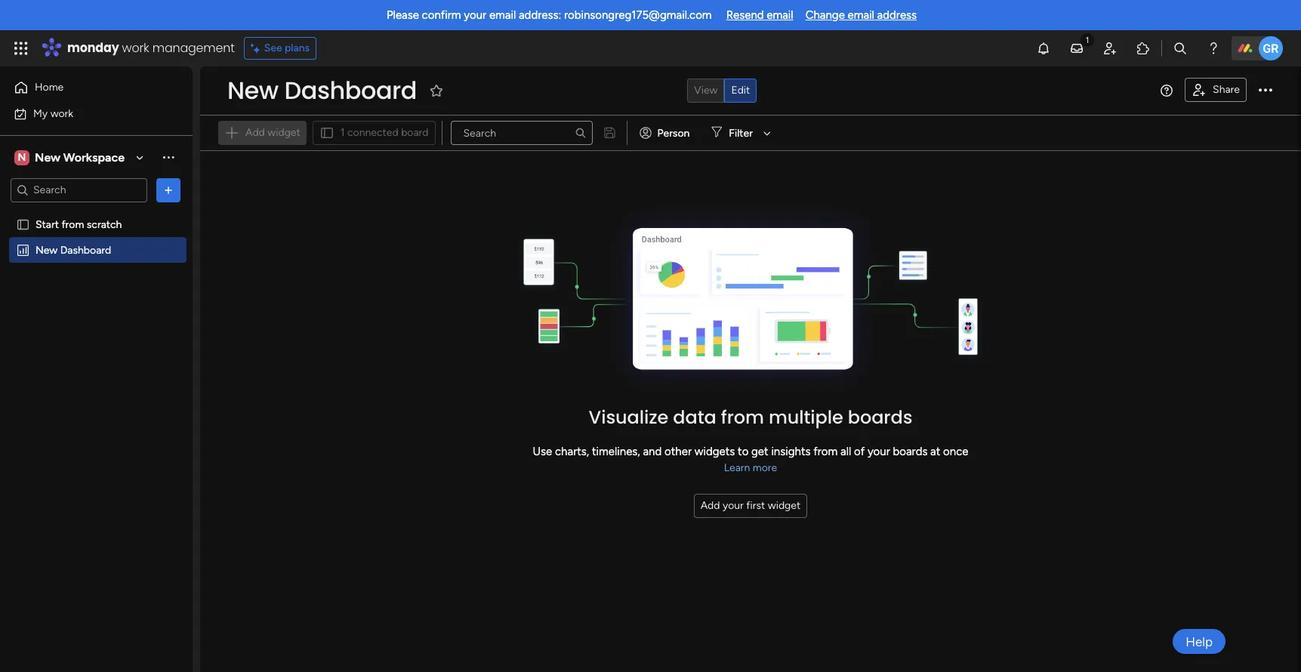 Task type: locate. For each thing, give the bounding box(es) containing it.
email left address:
[[489, 8, 516, 22]]

add to favorites image
[[429, 83, 444, 98]]

2 vertical spatial your
[[723, 499, 744, 512]]

email right resend
[[767, 8, 794, 22]]

dashboard
[[284, 73, 417, 107], [60, 244, 111, 256]]

your right confirm
[[464, 8, 487, 22]]

Search in workspace field
[[32, 181, 126, 199]]

2 horizontal spatial your
[[868, 445, 890, 459]]

from right start
[[62, 218, 84, 231]]

plans
[[285, 42, 310, 54]]

0 vertical spatial work
[[122, 39, 149, 57]]

1 vertical spatial new
[[35, 150, 60, 164]]

search everything image
[[1173, 41, 1188, 56]]

visualize data from multiple boards element
[[200, 151, 1301, 518]]

0 horizontal spatial new dashboard
[[35, 244, 111, 256]]

robinsongreg175@gmail.com
[[564, 8, 712, 22]]

3 email from the left
[[848, 8, 875, 22]]

your left first
[[723, 499, 744, 512]]

timelines,
[[592, 445, 640, 459]]

1 email from the left
[[489, 8, 516, 22]]

Filter dashboard by text search field
[[451, 121, 593, 145]]

of
[[854, 445, 865, 459]]

edit button
[[725, 79, 757, 103]]

start
[[35, 218, 59, 231]]

0 horizontal spatial work
[[50, 107, 73, 120]]

New Dashboard field
[[224, 73, 421, 107]]

1 horizontal spatial new dashboard
[[227, 73, 417, 107]]

new dashboard inside banner
[[227, 73, 417, 107]]

new right the public dashboard image
[[35, 244, 58, 256]]

boards up the of
[[848, 405, 913, 430]]

0 vertical spatial from
[[62, 218, 84, 231]]

1 vertical spatial dashboard
[[60, 244, 111, 256]]

dashboard down 'start from scratch'
[[60, 244, 111, 256]]

resend email link
[[726, 8, 794, 22]]

home button
[[9, 76, 162, 100]]

work inside button
[[50, 107, 73, 120]]

email right change
[[848, 8, 875, 22]]

0 horizontal spatial from
[[62, 218, 84, 231]]

boards
[[848, 405, 913, 430], [893, 445, 928, 459]]

1 vertical spatial work
[[50, 107, 73, 120]]

new down 'see'
[[227, 73, 278, 107]]

monday work management
[[67, 39, 235, 57]]

0 horizontal spatial your
[[464, 8, 487, 22]]

2 vertical spatial new
[[35, 244, 58, 256]]

1 horizontal spatial dashboard
[[284, 73, 417, 107]]

from
[[62, 218, 84, 231], [721, 405, 764, 430], [814, 445, 838, 459]]

1 image
[[1081, 31, 1094, 48]]

new
[[227, 73, 278, 107], [35, 150, 60, 164], [35, 244, 58, 256]]

learn
[[724, 461, 750, 474]]

use charts, timelines, and other widgets to get insights from all of your boards at once learn more
[[533, 445, 969, 474]]

None search field
[[451, 121, 593, 145]]

add
[[701, 499, 720, 512]]

dashboard down plans
[[284, 73, 417, 107]]

1 horizontal spatial from
[[721, 405, 764, 430]]

new for workspace icon
[[35, 150, 60, 164]]

new right n
[[35, 150, 60, 164]]

1 horizontal spatial work
[[122, 39, 149, 57]]

filter
[[729, 127, 753, 139]]

2 email from the left
[[767, 8, 794, 22]]

person button
[[633, 121, 699, 145]]

my work
[[33, 107, 73, 120]]

work
[[122, 39, 149, 57], [50, 107, 73, 120]]

option
[[0, 211, 193, 214]]

work for monday
[[122, 39, 149, 57]]

workspace options image
[[161, 150, 176, 165]]

management
[[152, 39, 235, 57]]

1 vertical spatial boards
[[893, 445, 928, 459]]

boards left at
[[893, 445, 928, 459]]

use
[[533, 445, 552, 459]]

resend email
[[726, 8, 794, 22]]

2 horizontal spatial from
[[814, 445, 838, 459]]

your
[[464, 8, 487, 22], [868, 445, 890, 459], [723, 499, 744, 512]]

new dashboard
[[227, 73, 417, 107], [35, 244, 111, 256]]

0 horizontal spatial dashboard
[[60, 244, 111, 256]]

new inside list box
[[35, 244, 58, 256]]

1 horizontal spatial your
[[723, 499, 744, 512]]

at
[[931, 445, 941, 459]]

monday
[[67, 39, 119, 57]]

2 horizontal spatial email
[[848, 8, 875, 22]]

please
[[387, 8, 419, 22]]

change
[[806, 8, 845, 22]]

see plans button
[[244, 37, 317, 60]]

more
[[753, 461, 777, 474]]

once
[[943, 445, 969, 459]]

0 vertical spatial your
[[464, 8, 487, 22]]

display modes group
[[687, 79, 757, 103]]

from left the 'all'
[[814, 445, 838, 459]]

email
[[489, 8, 516, 22], [767, 8, 794, 22], [848, 8, 875, 22]]

workspace image
[[14, 149, 29, 166]]

0 vertical spatial dashboard
[[284, 73, 417, 107]]

1 horizontal spatial email
[[767, 8, 794, 22]]

email for resend email
[[767, 8, 794, 22]]

resend
[[726, 8, 764, 22]]

from up to
[[721, 405, 764, 430]]

from inside use charts, timelines, and other widgets to get insights from all of your boards at once learn more
[[814, 445, 838, 459]]

new inside workspace selection element
[[35, 150, 60, 164]]

your inside use charts, timelines, and other widgets to get insights from all of your boards at once learn more
[[868, 445, 890, 459]]

notifications image
[[1036, 41, 1051, 56]]

0 vertical spatial new dashboard
[[227, 73, 417, 107]]

multiple
[[769, 405, 843, 430]]

new dashboard down plans
[[227, 73, 417, 107]]

address:
[[519, 8, 561, 22]]

apps image
[[1136, 41, 1151, 56]]

work right my
[[50, 107, 73, 120]]

0 horizontal spatial email
[[489, 8, 516, 22]]

new workspace
[[35, 150, 125, 164]]

work right monday
[[122, 39, 149, 57]]

all
[[841, 445, 851, 459]]

please confirm your email address: robinsongreg175@gmail.com
[[387, 8, 712, 22]]

dashboard inside list box
[[60, 244, 111, 256]]

1 vertical spatial new dashboard
[[35, 244, 111, 256]]

select product image
[[14, 41, 29, 56]]

list box
[[0, 208, 193, 467]]

your right the of
[[868, 445, 890, 459]]

data
[[673, 405, 717, 430]]

change email address link
[[806, 8, 917, 22]]

new dashboard banner
[[200, 66, 1301, 151]]

0 vertical spatial boards
[[848, 405, 913, 430]]

widgets
[[695, 445, 735, 459]]

1 vertical spatial your
[[868, 445, 890, 459]]

new inside banner
[[227, 73, 278, 107]]

public dashboard image
[[16, 243, 30, 257]]

0 vertical spatial new
[[227, 73, 278, 107]]

1 vertical spatial from
[[721, 405, 764, 430]]

list box containing start from scratch
[[0, 208, 193, 467]]

more options image
[[1259, 84, 1273, 97]]

new dashboard down 'start from scratch'
[[35, 244, 111, 256]]

charts,
[[555, 445, 589, 459]]

2 vertical spatial from
[[814, 445, 838, 459]]



Task type: vqa. For each thing, say whether or not it's contained in the screenshot.
Dashboard inside the list box
yes



Task type: describe. For each thing, give the bounding box(es) containing it.
change email address
[[806, 8, 917, 22]]

home
[[35, 81, 64, 94]]

help
[[1186, 634, 1213, 649]]

insights
[[771, 445, 811, 459]]

greg robinson image
[[1259, 36, 1283, 60]]

add your first widget button
[[694, 494, 808, 518]]

public board image
[[16, 217, 30, 232]]

n
[[18, 151, 26, 164]]

my work button
[[9, 102, 162, 126]]

inbox image
[[1070, 41, 1085, 56]]

filter button
[[705, 121, 776, 145]]

from inside list box
[[62, 218, 84, 231]]

get
[[752, 445, 769, 459]]

add your first widget
[[701, 499, 801, 512]]

new for the public dashboard image
[[35, 244, 58, 256]]

see
[[264, 42, 282, 54]]

address
[[877, 8, 917, 22]]

confirm
[[422, 8, 461, 22]]

view
[[694, 84, 718, 97]]

options image
[[161, 182, 176, 198]]

boards inside use charts, timelines, and other widgets to get insights from all of your boards at once learn more
[[893, 445, 928, 459]]

visualize data from multiple boards
[[589, 405, 913, 430]]

first
[[746, 499, 765, 512]]

see plans
[[264, 42, 310, 54]]

help button
[[1173, 629, 1226, 654]]

menu image
[[1161, 85, 1173, 97]]

person
[[658, 127, 690, 139]]

share
[[1213, 83, 1240, 96]]

email for change email address
[[848, 8, 875, 22]]

visualize
[[589, 405, 669, 430]]

workspace
[[63, 150, 125, 164]]

dashboard inside banner
[[284, 73, 417, 107]]

learn more link
[[724, 461, 777, 476]]

invite members image
[[1103, 41, 1118, 56]]

share button
[[1185, 78, 1247, 102]]

help image
[[1206, 41, 1221, 56]]

none search field inside new dashboard banner
[[451, 121, 593, 145]]

widget
[[768, 499, 801, 512]]

and
[[643, 445, 662, 459]]

arrow down image
[[758, 124, 776, 142]]

start from scratch
[[35, 218, 122, 231]]

search image
[[574, 127, 587, 139]]

other
[[665, 445, 692, 459]]

edit
[[731, 84, 750, 97]]

to
[[738, 445, 749, 459]]

view button
[[687, 79, 725, 103]]

my
[[33, 107, 48, 120]]

workspace selection element
[[14, 148, 127, 167]]

work for my
[[50, 107, 73, 120]]

your inside button
[[723, 499, 744, 512]]

scratch
[[87, 218, 122, 231]]



